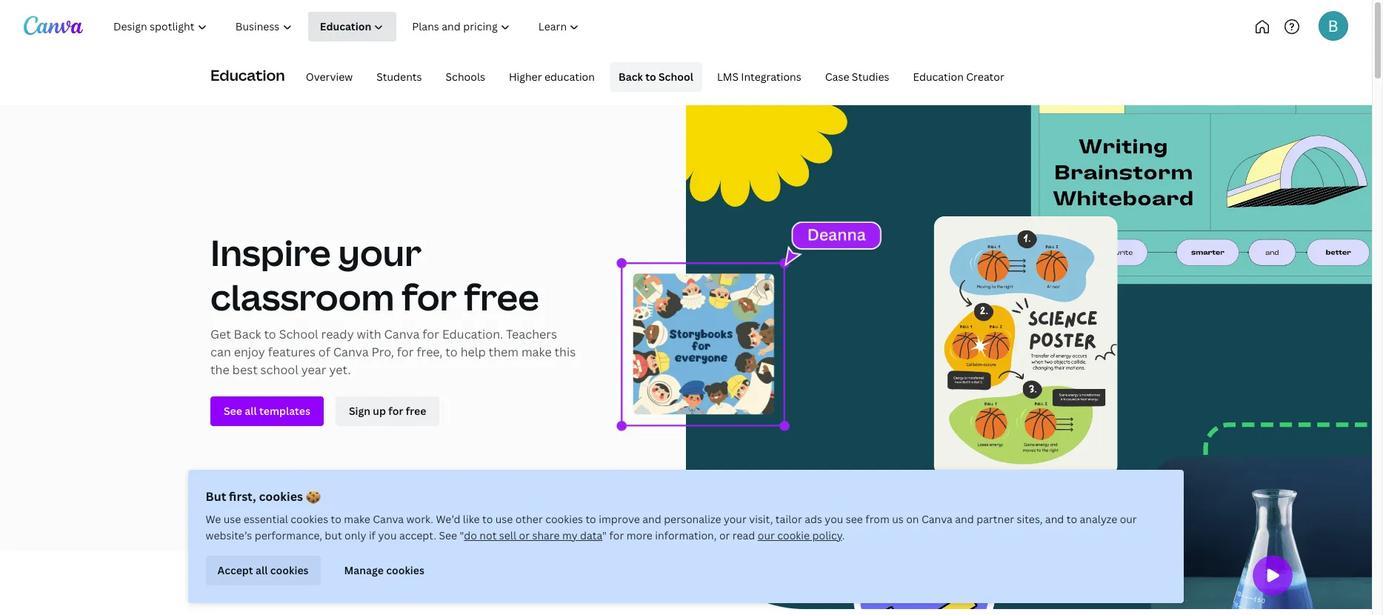 Task type: locate. For each thing, give the bounding box(es) containing it.
manage cookies button
[[333, 556, 437, 585]]

0 horizontal spatial use
[[224, 512, 242, 526]]

your inside we use essential cookies to make canva work. we'd like to use other cookies to improve and personalize your visit, tailor ads you see from us on canva and partner sites, and to analyze our website's performance, but only if you accept. see "
[[724, 512, 747, 526]]

education.
[[442, 326, 503, 342]]

enjoy
[[234, 344, 265, 360]]

first,
[[229, 488, 257, 505]]

school up features
[[279, 326, 318, 342]]

canva
[[384, 326, 420, 342], [333, 344, 369, 360], [373, 512, 404, 526], [922, 512, 953, 526]]

0 horizontal spatial "
[[460, 528, 464, 542]]

0 horizontal spatial our
[[758, 528, 775, 542]]

more
[[627, 528, 653, 542]]

your
[[338, 228, 422, 276], [724, 512, 747, 526]]

to
[[646, 70, 656, 84], [264, 326, 276, 342], [446, 344, 458, 360], [331, 512, 342, 526], [483, 512, 493, 526], [586, 512, 597, 526], [1067, 512, 1078, 526]]

or right sell
[[520, 528, 530, 542]]

or
[[520, 528, 530, 542], [720, 528, 731, 542]]

you right if
[[379, 528, 397, 542]]

cookies down accept.
[[387, 563, 425, 577]]

if
[[369, 528, 376, 542]]

data
[[581, 528, 603, 542]]

top level navigation element
[[101, 12, 643, 42]]

1 horizontal spatial and
[[956, 512, 975, 526]]

use up sell
[[496, 512, 513, 526]]

1 horizontal spatial education
[[913, 70, 964, 84]]

0 vertical spatial our
[[1121, 512, 1138, 526]]

we use essential cookies to make canva work. we'd like to use other cookies to improve and personalize your visit, tailor ads you see from us on canva and partner sites, and to analyze our website's performance, but only if you accept. see "
[[206, 512, 1138, 542]]

lms integrations
[[717, 70, 802, 84]]

" down improve
[[603, 528, 607, 542]]

school
[[659, 70, 694, 84], [279, 326, 318, 342]]

1 horizontal spatial your
[[724, 512, 747, 526]]

help
[[461, 344, 486, 360]]

canva up yet. at the bottom of the page
[[333, 344, 369, 360]]

1 horizontal spatial "
[[603, 528, 607, 542]]

use
[[224, 512, 242, 526], [496, 512, 513, 526]]

1 vertical spatial make
[[344, 512, 371, 526]]

0 horizontal spatial make
[[344, 512, 371, 526]]

" right see
[[460, 528, 464, 542]]

back up enjoy
[[234, 326, 261, 342]]

" inside we use essential cookies to make canva work. we'd like to use other cookies to improve and personalize your visit, tailor ads you see from us on canva and partner sites, and to analyze our website's performance, but only if you accept. see "
[[460, 528, 464, 542]]

0 vertical spatial your
[[338, 228, 422, 276]]

cookies
[[259, 488, 303, 505], [291, 512, 329, 526], [546, 512, 584, 526], [271, 563, 309, 577], [387, 563, 425, 577]]

pro,
[[372, 344, 394, 360]]

menu bar
[[291, 62, 1014, 92]]

1 horizontal spatial back
[[619, 70, 643, 84]]

our
[[1121, 512, 1138, 526], [758, 528, 775, 542]]

and up do not sell or share my data " for more information, or read our cookie policy .
[[643, 512, 662, 526]]

improve
[[599, 512, 641, 526]]

schools
[[446, 70, 485, 84]]

for
[[402, 273, 457, 321], [423, 326, 440, 342], [397, 344, 414, 360], [610, 528, 625, 542]]

with
[[357, 326, 381, 342]]

and right sites,
[[1046, 512, 1065, 526]]

1 " from the left
[[460, 528, 464, 542]]

do not sell or share my data " for more information, or read our cookie policy .
[[464, 528, 846, 542]]

make up only
[[344, 512, 371, 526]]

back to school link
[[610, 62, 703, 92]]

case studies link
[[817, 62, 899, 92]]

canva right on
[[922, 512, 953, 526]]

1 horizontal spatial school
[[659, 70, 694, 84]]

1 vertical spatial back
[[234, 326, 261, 342]]

classroom
[[210, 273, 395, 321]]

like
[[463, 512, 480, 526]]

make down teachers
[[522, 344, 552, 360]]

you
[[826, 512, 844, 526], [379, 528, 397, 542]]

studies
[[852, 70, 890, 84]]

education
[[545, 70, 595, 84]]

back
[[619, 70, 643, 84], [234, 326, 261, 342]]

policy
[[813, 528, 843, 542]]

school left 'lms'
[[659, 70, 694, 84]]

1 vertical spatial school
[[279, 326, 318, 342]]

school
[[261, 362, 299, 378]]

work.
[[407, 512, 434, 526]]

to inside back to school link
[[646, 70, 656, 84]]

integrations
[[741, 70, 802, 84]]

our right analyze
[[1121, 512, 1138, 526]]

we'd
[[436, 512, 461, 526]]

2 horizontal spatial and
[[1046, 512, 1065, 526]]

education creator
[[913, 70, 1005, 84]]

or left read
[[720, 528, 731, 542]]

features
[[268, 344, 316, 360]]

partner
[[977, 512, 1015, 526]]

0 horizontal spatial and
[[643, 512, 662, 526]]

on
[[907, 512, 920, 526]]

0 horizontal spatial your
[[338, 228, 422, 276]]

0 horizontal spatial or
[[520, 528, 530, 542]]

see
[[439, 528, 458, 542]]

0 horizontal spatial school
[[279, 326, 318, 342]]

0 horizontal spatial you
[[379, 528, 397, 542]]

0 vertical spatial back
[[619, 70, 643, 84]]

school inside "inspire your classroom for free get back to school ready with canva for education. teachers can enjoy features of canva pro, for free, to help them make this the best school year yet."
[[279, 326, 318, 342]]

2 use from the left
[[496, 512, 513, 526]]

but first, cookies 🍪
[[206, 488, 321, 505]]

0 horizontal spatial education
[[210, 65, 285, 85]]

back right the education
[[619, 70, 643, 84]]

1 horizontal spatial you
[[826, 512, 844, 526]]

1 horizontal spatial our
[[1121, 512, 1138, 526]]

creator
[[967, 70, 1005, 84]]

do not sell or share my data link
[[464, 528, 603, 542]]

and
[[643, 512, 662, 526], [956, 512, 975, 526], [1046, 512, 1065, 526]]

students
[[377, 70, 422, 84]]

.
[[843, 528, 846, 542]]

higher education link
[[500, 62, 604, 92]]

1 horizontal spatial use
[[496, 512, 513, 526]]

"
[[460, 528, 464, 542], [603, 528, 607, 542]]

higher education
[[509, 70, 595, 84]]

this
[[555, 344, 576, 360]]

but
[[325, 528, 343, 542]]

ready
[[321, 326, 354, 342]]

0 vertical spatial make
[[522, 344, 552, 360]]

our down visit,
[[758, 528, 775, 542]]

use up website's
[[224, 512, 242, 526]]

make inside we use essential cookies to make canva work. we'd like to use other cookies to improve and personalize your visit, tailor ads you see from us on canva and partner sites, and to analyze our website's performance, but only if you accept. see "
[[344, 512, 371, 526]]

1 vertical spatial our
[[758, 528, 775, 542]]

you up policy
[[826, 512, 844, 526]]

and left partner at the right
[[956, 512, 975, 526]]

1 horizontal spatial or
[[720, 528, 731, 542]]

manage cookies
[[345, 563, 425, 577]]

lms
[[717, 70, 739, 84]]

1 vertical spatial your
[[724, 512, 747, 526]]

ads
[[805, 512, 823, 526]]

website's
[[206, 528, 253, 542]]

education
[[210, 65, 285, 85], [913, 70, 964, 84]]

case studies
[[825, 70, 890, 84]]

0 horizontal spatial back
[[234, 326, 261, 342]]

make inside "inspire your classroom for free get back to school ready with canva for education. teachers can enjoy features of canva pro, for free, to help them make this the best school year yet."
[[522, 344, 552, 360]]

0 vertical spatial you
[[826, 512, 844, 526]]

all
[[256, 563, 268, 577]]

0 vertical spatial school
[[659, 70, 694, 84]]

1 vertical spatial you
[[379, 528, 397, 542]]

inspire your classroom for free get back to school ready with canva for education. teachers can enjoy features of canva pro, for free, to help them make this the best school year yet.
[[210, 228, 576, 378]]

1 horizontal spatial make
[[522, 344, 552, 360]]



Task type: vqa. For each thing, say whether or not it's contained in the screenshot.
Facebook Ads Link
no



Task type: describe. For each thing, give the bounding box(es) containing it.
best
[[232, 362, 258, 378]]

essential
[[244, 512, 289, 526]]

us
[[893, 512, 904, 526]]

tailor
[[776, 512, 803, 526]]

higher
[[509, 70, 542, 84]]

yet.
[[329, 362, 351, 378]]

school inside back to school link
[[659, 70, 694, 84]]

accept.
[[400, 528, 437, 542]]

🍪
[[306, 488, 321, 505]]

analyze
[[1081, 512, 1118, 526]]

education creator link
[[905, 62, 1014, 92]]

not
[[480, 528, 497, 542]]

of
[[319, 344, 330, 360]]

foreground image image
[[607, 172, 1162, 484]]

canva up "pro,"
[[384, 326, 420, 342]]

students link
[[368, 62, 431, 92]]

3 and from the left
[[1046, 512, 1065, 526]]

we
[[206, 512, 222, 526]]

accept all cookies
[[218, 563, 309, 577]]

share
[[533, 528, 560, 542]]

performance,
[[255, 528, 323, 542]]

manage
[[345, 563, 384, 577]]

lms integrations link
[[708, 62, 811, 92]]

free,
[[417, 344, 443, 360]]

accept
[[218, 563, 254, 577]]

1 use from the left
[[224, 512, 242, 526]]

read
[[733, 528, 756, 542]]

schools link
[[437, 62, 494, 92]]

information,
[[656, 528, 717, 542]]

only
[[345, 528, 367, 542]]

education for education
[[210, 65, 285, 85]]

2 and from the left
[[956, 512, 975, 526]]

but
[[206, 488, 227, 505]]

2 or from the left
[[720, 528, 731, 542]]

inspire
[[210, 228, 331, 276]]

see
[[847, 512, 864, 526]]

personalize
[[665, 512, 722, 526]]

cookies up my
[[546, 512, 584, 526]]

sell
[[500, 528, 517, 542]]

free
[[464, 273, 539, 321]]

teachers
[[506, 326, 557, 342]]

1 and from the left
[[643, 512, 662, 526]]

other
[[516, 512, 543, 526]]

education for education creator
[[913, 70, 964, 84]]

our inside we use essential cookies to make canva work. we'd like to use other cookies to improve and personalize your visit, tailor ads you see from us on canva and partner sites, and to analyze our website's performance, but only if you accept. see "
[[1121, 512, 1138, 526]]

2 " from the left
[[603, 528, 607, 542]]

menu bar containing overview
[[291, 62, 1014, 92]]

cookies up the essential
[[259, 488, 303, 505]]

can
[[210, 344, 231, 360]]

overview link
[[297, 62, 362, 92]]

cookies right all
[[271, 563, 309, 577]]

canva up if
[[373, 512, 404, 526]]

from
[[866, 512, 890, 526]]

the
[[210, 362, 230, 378]]

back to school
[[619, 70, 694, 84]]

year
[[301, 362, 326, 378]]

1 or from the left
[[520, 528, 530, 542]]

your inside "inspire your classroom for free get back to school ready with canva for education. teachers can enjoy features of canva pro, for free, to help them make this the best school year yet."
[[338, 228, 422, 276]]

case
[[825, 70, 850, 84]]

get
[[210, 326, 231, 342]]

do
[[464, 528, 478, 542]]

cookie
[[778, 528, 811, 542]]

sites,
[[1018, 512, 1043, 526]]

overview
[[306, 70, 353, 84]]

our cookie policy link
[[758, 528, 843, 542]]

accept all cookies button
[[206, 556, 321, 585]]

cookies down 🍪 on the left
[[291, 512, 329, 526]]

customizable canva for education templates that relate to different school subjects image
[[686, 105, 1373, 609]]

them
[[489, 344, 519, 360]]

back inside "inspire your classroom for free get back to school ready with canva for education. teachers can enjoy features of canva pro, for free, to help them make this the best school year yet."
[[234, 326, 261, 342]]

visit,
[[750, 512, 774, 526]]

my
[[563, 528, 578, 542]]



